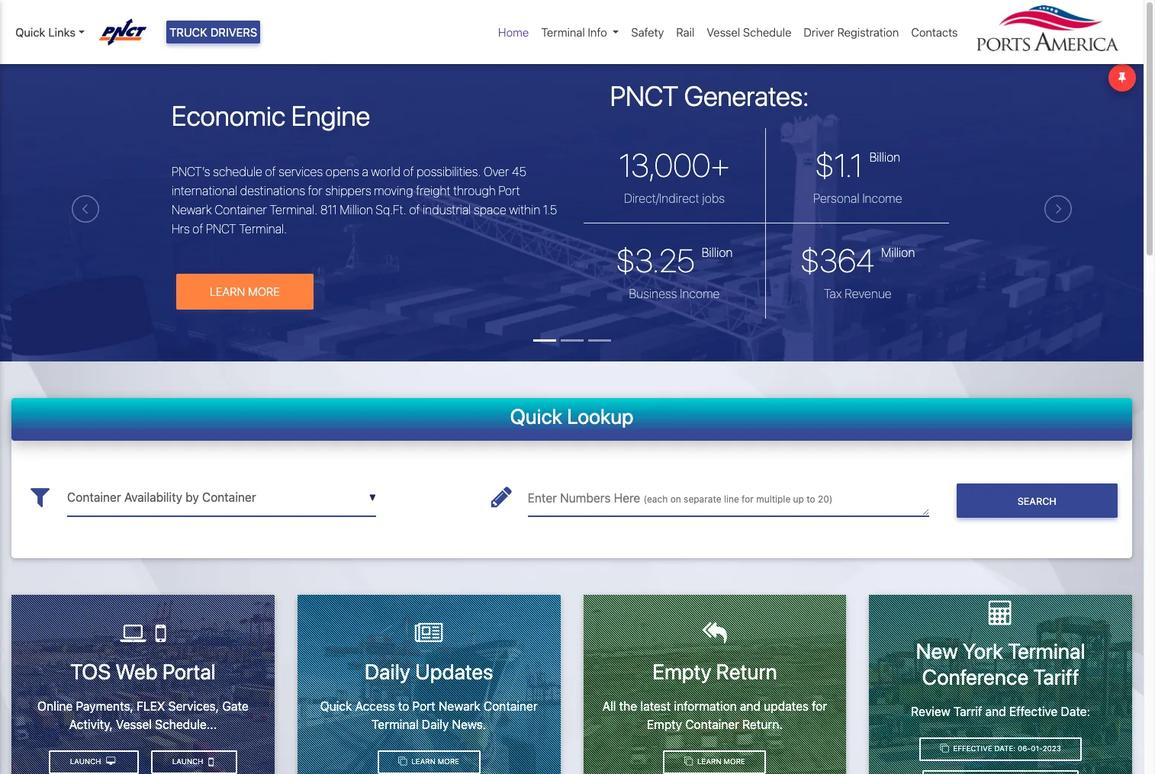 Task type: describe. For each thing, give the bounding box(es) containing it.
06-
[[1018, 745, 1031, 753]]

and inside all the latest information and updates for empty container return.
[[740, 699, 761, 713]]

learn more link for updates
[[377, 750, 480, 774]]

updates
[[764, 699, 809, 713]]

online payments, flex services, gate activity, vessel schedule...
[[37, 699, 249, 731]]

2023
[[1043, 745, 1061, 753]]

$364 million
[[800, 241, 915, 279]]

$1.1
[[815, 145, 863, 184]]

all
[[602, 699, 616, 713]]

clone image for new york terminal conference tariff
[[940, 745, 949, 753]]

1 vertical spatial terminal.
[[239, 222, 287, 236]]

moving
[[374, 184, 413, 198]]

links
[[48, 25, 75, 39]]

world
[[371, 165, 400, 179]]

activity,
[[69, 718, 113, 731]]

learn more button
[[176, 274, 313, 310]]

quick access to port newark container terminal daily news.
[[320, 699, 538, 731]]

effective date: 06-01-2023 link
[[919, 737, 1082, 762]]

mobile image
[[209, 756, 214, 768]]

schedule...
[[155, 718, 217, 731]]

driver
[[804, 25, 834, 39]]

tax
[[824, 287, 842, 300]]

terminal info
[[541, 25, 607, 39]]

separate
[[684, 494, 721, 505]]

york
[[963, 639, 1003, 664]]

new
[[916, 639, 958, 664]]

0 vertical spatial empty
[[652, 659, 711, 684]]

all the latest information and updates for empty container return.
[[602, 699, 827, 731]]

billion for $1.1
[[869, 150, 900, 164]]

space
[[474, 203, 506, 217]]

information
[[674, 699, 737, 713]]

million inside '$364 million'
[[881, 245, 915, 259]]

for inside all the latest information and updates for empty container return.
[[812, 699, 827, 713]]

newark inside quick access to port newark container terminal daily news.
[[439, 699, 481, 713]]

terminal inside new york terminal conference tariff
[[1008, 639, 1085, 664]]

lookup
[[567, 404, 634, 428]]

home
[[498, 25, 529, 39]]

economic engine
[[172, 99, 370, 132]]

1 horizontal spatial effective
[[1009, 705, 1058, 718]]

info
[[588, 25, 607, 39]]

newark inside pnct's schedule of services opens a world of possibilities.                                 over 45 international destinations for shippers moving freight through port newark container terminal.                                 811 million sq.ft. of industrial space within 1.5 hrs of pnct terminal.
[[172, 203, 212, 217]]

terminal info link
[[535, 18, 625, 47]]

over
[[484, 165, 509, 179]]

within
[[509, 203, 540, 217]]

811
[[320, 203, 337, 217]]

quick for quick lookup
[[510, 404, 562, 428]]

online
[[37, 699, 73, 713]]

numbers
[[560, 491, 611, 505]]

tos web portal
[[70, 659, 216, 684]]

clone image for daily updates
[[398, 758, 407, 766]]

driver registration
[[804, 25, 899, 39]]

welcome to port newmark container terminal image
[[0, 56, 1155, 447]]

$364
[[800, 241, 875, 279]]

2 launch link from the left
[[49, 750, 139, 774]]

1.5
[[543, 203, 557, 217]]

contacts link
[[905, 18, 964, 47]]

through
[[453, 184, 496, 198]]

rail link
[[670, 18, 701, 47]]

new york terminal conference tariff
[[916, 639, 1085, 690]]

learn for empty return
[[697, 758, 721, 766]]

review
[[911, 705, 950, 718]]

of right world
[[403, 165, 414, 179]]

more for daily updates
[[438, 758, 459, 766]]

search button
[[956, 484, 1118, 518]]

desktop image
[[106, 758, 115, 766]]

effective date: 06-01-2023
[[951, 745, 1061, 753]]

return.
[[742, 718, 783, 731]]

of right hrs
[[192, 222, 203, 236]]

hrs
[[172, 222, 190, 236]]

generates:
[[684, 80, 809, 112]]

to inside quick access to port newark container terminal daily news.
[[398, 699, 409, 713]]

sq.ft.
[[376, 203, 407, 217]]

port inside pnct's schedule of services opens a world of possibilities.                                 over 45 international destinations for shippers moving freight through port newark container terminal.                                 811 million sq.ft. of industrial space within 1.5 hrs of pnct terminal.
[[498, 184, 520, 198]]

news.
[[452, 718, 486, 731]]

vessel schedule
[[707, 25, 791, 39]]

updates
[[415, 659, 493, 684]]

a
[[362, 165, 368, 179]]

income for $3.25
[[680, 287, 720, 300]]

learn more inside the learn more button
[[210, 285, 280, 299]]

01-
[[1031, 745, 1043, 753]]

destinations
[[240, 184, 305, 198]]

quick links
[[15, 25, 75, 39]]

quick lookup
[[510, 404, 634, 428]]

pnct's
[[172, 165, 210, 179]]

daily inside quick access to port newark container terminal daily news.
[[422, 718, 449, 731]]

enter
[[528, 491, 557, 505]]

pnct inside pnct's schedule of services opens a world of possibilities.                                 over 45 international destinations for shippers moving freight through port newark container terminal.                                 811 million sq.ft. of industrial space within 1.5 hrs of pnct terminal.
[[206, 222, 236, 236]]

return
[[716, 659, 777, 684]]

$3.25
[[616, 241, 695, 279]]

economic
[[172, 99, 285, 132]]

truck
[[169, 25, 207, 39]]

access
[[355, 699, 395, 713]]

0 vertical spatial date:
[[1061, 705, 1090, 718]]

learn for daily updates
[[411, 758, 436, 766]]

0 vertical spatial vessel
[[707, 25, 740, 39]]

review tarrif and effective date:
[[911, 705, 1090, 718]]

0 vertical spatial pnct
[[610, 80, 678, 112]]

rail
[[676, 25, 694, 39]]

1 horizontal spatial and
[[985, 705, 1006, 718]]

enter numbers here (each on separate line for multiple up to 20)
[[528, 491, 833, 505]]

learn more for daily updates
[[409, 758, 459, 766]]

portal
[[162, 659, 216, 684]]

here
[[614, 491, 640, 505]]

launch for mobile image
[[172, 758, 205, 766]]

registration
[[837, 25, 899, 39]]

direct/indirect
[[624, 191, 699, 205]]

container inside all the latest information and updates for empty container return.
[[685, 718, 739, 731]]



Task type: vqa. For each thing, say whether or not it's contained in the screenshot.


Task type: locate. For each thing, give the bounding box(es) containing it.
vessel right the rail
[[707, 25, 740, 39]]

pnct
[[610, 80, 678, 112], [206, 222, 236, 236]]

0 horizontal spatial date:
[[994, 745, 1016, 753]]

for inside enter numbers here (each on separate line for multiple up to 20)
[[742, 494, 754, 505]]

of up the destinations
[[265, 165, 276, 179]]

1 horizontal spatial date:
[[1061, 705, 1090, 718]]

clone image down quick access to port newark container terminal daily news.
[[398, 758, 407, 766]]

quick
[[15, 25, 45, 39], [510, 404, 562, 428], [320, 699, 352, 713]]

0 horizontal spatial newark
[[172, 203, 212, 217]]

effective down tarrif on the bottom right
[[953, 745, 992, 753]]

▼
[[369, 492, 376, 504]]

quick left access
[[320, 699, 352, 713]]

business
[[629, 287, 677, 300]]

date: down tariff
[[1061, 705, 1090, 718]]

1 vertical spatial port
[[412, 699, 435, 713]]

income for $1.1
[[862, 191, 902, 205]]

port
[[498, 184, 520, 198], [412, 699, 435, 713]]

learn more link for return
[[663, 750, 766, 774]]

0 horizontal spatial launch
[[70, 758, 103, 766]]

schedule
[[213, 165, 262, 179]]

1 vertical spatial container
[[484, 699, 538, 713]]

of right sq.ft.
[[409, 203, 420, 217]]

0 vertical spatial quick
[[15, 25, 45, 39]]

1 horizontal spatial learn more link
[[663, 750, 766, 774]]

driver registration link
[[798, 18, 905, 47]]

0 vertical spatial terminal.
[[270, 203, 318, 217]]

2 launch from the left
[[70, 758, 103, 766]]

quick left lookup
[[510, 404, 562, 428]]

0 horizontal spatial billion
[[702, 245, 733, 259]]

$3.25 billion
[[616, 241, 733, 279]]

1 vertical spatial vessel
[[116, 718, 152, 731]]

1 horizontal spatial pnct
[[610, 80, 678, 112]]

launch left desktop image
[[70, 758, 103, 766]]

1 vertical spatial quick
[[510, 404, 562, 428]]

learn more link down all the latest information and updates for empty container return.
[[663, 750, 766, 774]]

1 horizontal spatial billion
[[869, 150, 900, 164]]

on
[[670, 494, 681, 505]]

quick left links
[[15, 25, 45, 39]]

clone image down all the latest information and updates for empty container return.
[[684, 758, 693, 766]]

truck drivers link
[[166, 21, 260, 44]]

0 vertical spatial effective
[[1009, 705, 1058, 718]]

2 horizontal spatial more
[[724, 758, 745, 766]]

1 horizontal spatial quick
[[320, 699, 352, 713]]

vessel inside online payments, flex services, gate activity, vessel schedule...
[[116, 718, 152, 731]]

1 horizontal spatial launch link
[[151, 750, 237, 774]]

to
[[807, 494, 815, 505], [398, 699, 409, 713]]

empty up information
[[652, 659, 711, 684]]

home link
[[492, 18, 535, 47]]

0 horizontal spatial income
[[680, 287, 720, 300]]

safety
[[631, 25, 664, 39]]

personal income
[[813, 191, 902, 205]]

0 horizontal spatial port
[[412, 699, 435, 713]]

for right the updates
[[812, 699, 827, 713]]

1 vertical spatial daily
[[422, 718, 449, 731]]

launch left mobile image
[[172, 758, 205, 766]]

terminal left info
[[541, 25, 585, 39]]

0 horizontal spatial to
[[398, 699, 409, 713]]

business income
[[629, 287, 720, 300]]

payments,
[[76, 699, 133, 713]]

port inside quick access to port newark container terminal daily news.
[[412, 699, 435, 713]]

effective up 01-
[[1009, 705, 1058, 718]]

launch link
[[151, 750, 237, 774], [49, 750, 139, 774]]

13,000+ direct/indirect jobs
[[619, 145, 730, 205]]

quick inside quick access to port newark container terminal daily news.
[[320, 699, 352, 713]]

income down $1.1 billion at top
[[862, 191, 902, 205]]

for up 811
[[308, 184, 322, 198]]

launch link down activity,
[[49, 750, 139, 774]]

for inside pnct's schedule of services opens a world of possibilities.                                 over 45 international destinations for shippers moving freight through port newark container terminal.                                 811 million sq.ft. of industrial space within 1.5 hrs of pnct terminal.
[[308, 184, 322, 198]]

1 vertical spatial date:
[[994, 745, 1016, 753]]

container down the destinations
[[215, 203, 267, 217]]

tos
[[70, 659, 111, 684]]

1 horizontal spatial for
[[742, 494, 754, 505]]

1 vertical spatial income
[[680, 287, 720, 300]]

1 horizontal spatial to
[[807, 494, 815, 505]]

clone image for empty return
[[684, 758, 693, 766]]

0 horizontal spatial and
[[740, 699, 761, 713]]

0 vertical spatial port
[[498, 184, 520, 198]]

1 horizontal spatial more
[[438, 758, 459, 766]]

1 vertical spatial to
[[398, 699, 409, 713]]

1 vertical spatial terminal
[[1008, 639, 1085, 664]]

conference
[[922, 664, 1029, 690]]

launch link down schedule...
[[151, 750, 237, 774]]

0 horizontal spatial effective
[[953, 745, 992, 753]]

1 vertical spatial newark
[[439, 699, 481, 713]]

0 vertical spatial daily
[[365, 659, 410, 684]]

1 vertical spatial empty
[[647, 718, 682, 731]]

0 horizontal spatial launch link
[[49, 750, 139, 774]]

13,000+
[[619, 145, 730, 184]]

20)
[[818, 494, 833, 505]]

vessel down "flex"
[[116, 718, 152, 731]]

1 horizontal spatial terminal
[[541, 25, 585, 39]]

1 horizontal spatial million
[[881, 245, 915, 259]]

clone image inside effective date: 06-01-2023 link
[[940, 745, 949, 753]]

1 horizontal spatial learn
[[411, 758, 436, 766]]

1 launch from the left
[[172, 758, 205, 766]]

2 horizontal spatial terminal
[[1008, 639, 1085, 664]]

possibilities.
[[417, 165, 481, 179]]

empty
[[652, 659, 711, 684], [647, 718, 682, 731]]

0 vertical spatial billion
[[869, 150, 900, 164]]

2 horizontal spatial learn
[[697, 758, 721, 766]]

pnct's schedule of services opens a world of possibilities.                                 over 45 international destinations for shippers moving freight through port newark container terminal.                                 811 million sq.ft. of industrial space within 1.5 hrs of pnct terminal.
[[172, 165, 557, 236]]

port down 45
[[498, 184, 520, 198]]

0 horizontal spatial container
[[215, 203, 267, 217]]

and
[[740, 699, 761, 713], [985, 705, 1006, 718]]

2 horizontal spatial learn more
[[695, 758, 745, 766]]

2 horizontal spatial quick
[[510, 404, 562, 428]]

0 vertical spatial income
[[862, 191, 902, 205]]

newark up news.
[[439, 699, 481, 713]]

search
[[1018, 496, 1057, 507]]

2 learn more link from the left
[[663, 750, 766, 774]]

terminal up tariff
[[1008, 639, 1085, 664]]

terminal down access
[[372, 718, 419, 731]]

quick for quick access to port newark container terminal daily news.
[[320, 699, 352, 713]]

truck drivers
[[169, 25, 257, 39]]

2 horizontal spatial clone image
[[940, 745, 949, 753]]

more inside button
[[248, 285, 280, 299]]

billion for $3.25
[[702, 245, 733, 259]]

0 vertical spatial for
[[308, 184, 322, 198]]

0 horizontal spatial clone image
[[398, 758, 407, 766]]

flex
[[137, 699, 165, 713]]

1 horizontal spatial launch
[[172, 758, 205, 766]]

gate
[[222, 699, 249, 713]]

1 learn more link from the left
[[377, 750, 480, 774]]

0 horizontal spatial more
[[248, 285, 280, 299]]

1 vertical spatial billion
[[702, 245, 733, 259]]

1 vertical spatial million
[[881, 245, 915, 259]]

0 horizontal spatial quick
[[15, 25, 45, 39]]

billion inside the $3.25 billion
[[702, 245, 733, 259]]

personal
[[813, 191, 859, 205]]

0 horizontal spatial learn
[[210, 285, 245, 299]]

line
[[724, 494, 739, 505]]

0 vertical spatial container
[[215, 203, 267, 217]]

and up return. in the bottom right of the page
[[740, 699, 761, 713]]

0 horizontal spatial vessel
[[116, 718, 152, 731]]

drivers
[[210, 25, 257, 39]]

engine
[[291, 99, 370, 132]]

container down information
[[685, 718, 739, 731]]

pnct right hrs
[[206, 222, 236, 236]]

0 horizontal spatial learn more
[[210, 285, 280, 299]]

web
[[115, 659, 158, 684]]

(each
[[644, 494, 668, 505]]

45
[[512, 165, 526, 179]]

1 horizontal spatial container
[[484, 699, 538, 713]]

launch
[[172, 758, 205, 766], [70, 758, 103, 766]]

date: left 06-
[[994, 745, 1016, 753]]

million down the shippers
[[340, 203, 373, 217]]

container up news.
[[484, 699, 538, 713]]

0 horizontal spatial daily
[[365, 659, 410, 684]]

clone image down the review
[[940, 745, 949, 753]]

1 horizontal spatial newark
[[439, 699, 481, 713]]

billion inside $1.1 billion
[[869, 150, 900, 164]]

1 horizontal spatial income
[[862, 191, 902, 205]]

income down the $3.25 billion
[[680, 287, 720, 300]]

0 vertical spatial newark
[[172, 203, 212, 217]]

multiple
[[756, 494, 791, 505]]

safety link
[[625, 18, 670, 47]]

million up revenue
[[881, 245, 915, 259]]

daily up access
[[365, 659, 410, 684]]

learn more for empty return
[[695, 758, 745, 766]]

launch for desktop image
[[70, 758, 103, 766]]

billion down jobs
[[702, 245, 733, 259]]

learn more link
[[377, 750, 480, 774], [663, 750, 766, 774]]

1 vertical spatial for
[[742, 494, 754, 505]]

2 horizontal spatial container
[[685, 718, 739, 731]]

pnct down safety link
[[610, 80, 678, 112]]

freight
[[416, 184, 451, 198]]

contacts
[[911, 25, 958, 39]]

0 horizontal spatial pnct
[[206, 222, 236, 236]]

clone image
[[940, 745, 949, 753], [398, 758, 407, 766], [684, 758, 693, 766]]

newark
[[172, 203, 212, 217], [439, 699, 481, 713]]

newark up hrs
[[172, 203, 212, 217]]

2 vertical spatial container
[[685, 718, 739, 731]]

2 vertical spatial quick
[[320, 699, 352, 713]]

$1.1 billion
[[815, 145, 900, 184]]

1 horizontal spatial port
[[498, 184, 520, 198]]

date:
[[1061, 705, 1090, 718], [994, 745, 1016, 753]]

million inside pnct's schedule of services opens a world of possibilities.                                 over 45 international destinations for shippers moving freight through port newark container terminal.                                 811 million sq.ft. of industrial space within 1.5 hrs of pnct terminal.
[[340, 203, 373, 217]]

1 horizontal spatial vessel
[[707, 25, 740, 39]]

1 horizontal spatial clone image
[[684, 758, 693, 766]]

0 horizontal spatial terminal
[[372, 718, 419, 731]]

daily
[[365, 659, 410, 684], [422, 718, 449, 731]]

0 vertical spatial million
[[340, 203, 373, 217]]

the
[[619, 699, 637, 713]]

tariff
[[1033, 664, 1079, 690]]

container inside quick access to port newark container terminal daily news.
[[484, 699, 538, 713]]

1 vertical spatial effective
[[953, 745, 992, 753]]

quick for quick links
[[15, 25, 45, 39]]

1 horizontal spatial daily
[[422, 718, 449, 731]]

0 horizontal spatial learn more link
[[377, 750, 480, 774]]

to right up
[[807, 494, 815, 505]]

2 vertical spatial terminal
[[372, 718, 419, 731]]

more
[[248, 285, 280, 299], [438, 758, 459, 766], [724, 758, 745, 766]]

0 vertical spatial terminal
[[541, 25, 585, 39]]

for right line
[[742, 494, 754, 505]]

0 horizontal spatial for
[[308, 184, 322, 198]]

schedule
[[743, 25, 791, 39]]

shippers
[[325, 184, 371, 198]]

empty inside all the latest information and updates for empty container return.
[[647, 718, 682, 731]]

learn inside button
[[210, 285, 245, 299]]

empty down latest
[[647, 718, 682, 731]]

daily updates
[[365, 659, 493, 684]]

to inside enter numbers here (each on separate line for multiple up to 20)
[[807, 494, 815, 505]]

vessel
[[707, 25, 740, 39], [116, 718, 152, 731]]

None text field
[[528, 479, 929, 517]]

industrial
[[423, 203, 471, 217]]

port down daily updates
[[412, 699, 435, 713]]

billion right the $1.1
[[869, 150, 900, 164]]

and right tarrif on the bottom right
[[985, 705, 1006, 718]]

to right access
[[398, 699, 409, 713]]

terminal inside quick access to port newark container terminal daily news.
[[372, 718, 419, 731]]

more for empty return
[[724, 758, 745, 766]]

None text field
[[67, 479, 376, 517]]

0 vertical spatial to
[[807, 494, 815, 505]]

1 horizontal spatial learn more
[[409, 758, 459, 766]]

terminal.
[[270, 203, 318, 217], [239, 222, 287, 236]]

0 horizontal spatial million
[[340, 203, 373, 217]]

tax revenue
[[824, 287, 892, 300]]

1 vertical spatial pnct
[[206, 222, 236, 236]]

learn more
[[210, 285, 280, 299], [409, 758, 459, 766], [695, 758, 745, 766]]

2 horizontal spatial for
[[812, 699, 827, 713]]

income
[[862, 191, 902, 205], [680, 287, 720, 300]]

jobs
[[702, 191, 725, 205]]

container
[[215, 203, 267, 217], [484, 699, 538, 713], [685, 718, 739, 731]]

1 launch link from the left
[[151, 750, 237, 774]]

container inside pnct's schedule of services opens a world of possibilities.                                 over 45 international destinations for shippers moving freight through port newark container terminal.                                 811 million sq.ft. of industrial space within 1.5 hrs of pnct terminal.
[[215, 203, 267, 217]]

2 vertical spatial for
[[812, 699, 827, 713]]

quick links link
[[15, 24, 84, 41]]

tarrif
[[954, 705, 982, 718]]

latest
[[640, 699, 671, 713]]

daily left news.
[[422, 718, 449, 731]]

learn more link down quick access to port newark container terminal daily news.
[[377, 750, 480, 774]]



